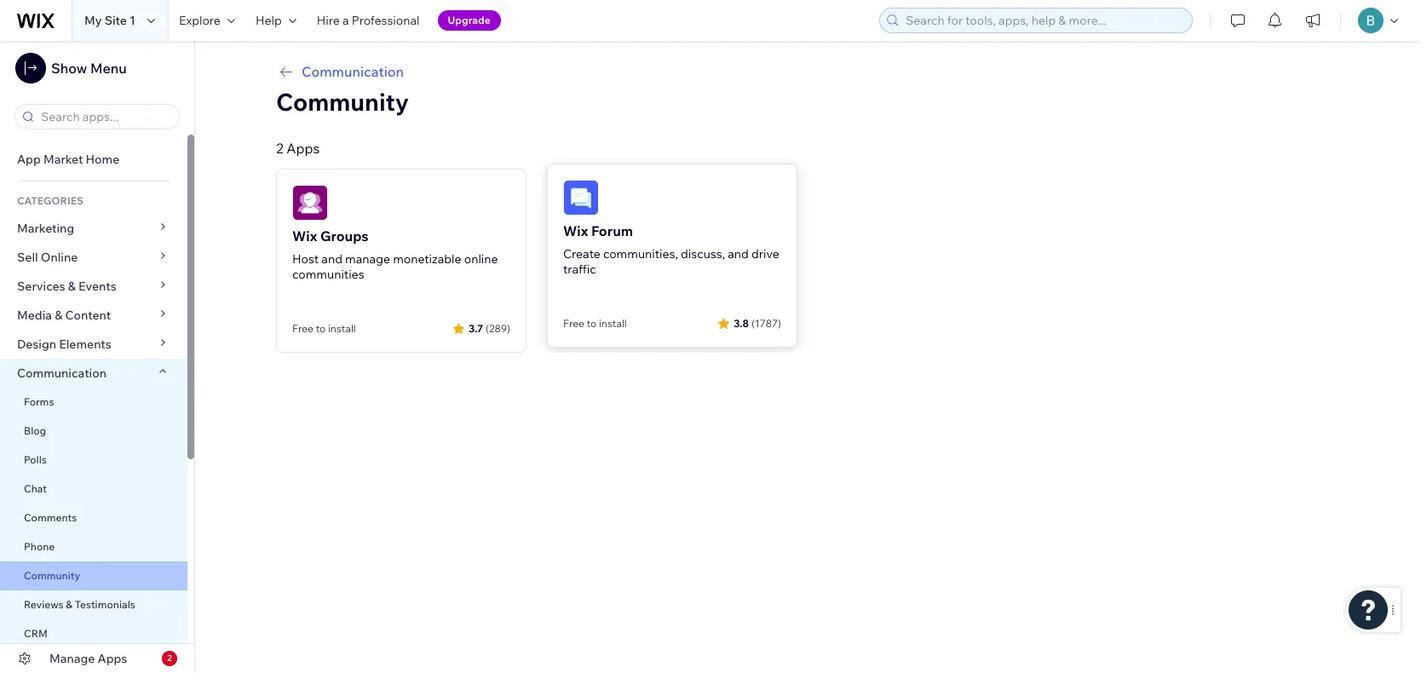 Task type: locate. For each thing, give the bounding box(es) containing it.
(289)
[[486, 322, 510, 334]]

install down communities
[[328, 322, 356, 335]]

& left events
[[68, 279, 76, 294]]

0 horizontal spatial install
[[328, 322, 356, 335]]

wix forum logo image
[[563, 180, 599, 216]]

0 vertical spatial &
[[68, 279, 76, 294]]

1 vertical spatial 2
[[167, 653, 172, 664]]

& right reviews
[[66, 598, 72, 611]]

host
[[292, 251, 319, 267]]

monetizable
[[393, 251, 461, 267]]

help button
[[245, 0, 307, 41]]

apps inside sidebar element
[[98, 651, 127, 666]]

market
[[43, 152, 83, 167]]

my
[[84, 13, 102, 28]]

1 horizontal spatial to
[[587, 317, 597, 330]]

communication down the design elements
[[17, 366, 109, 381]]

app market home link
[[0, 145, 187, 174]]

crm
[[24, 627, 48, 640]]

media & content link
[[0, 301, 187, 330]]

free to install
[[563, 317, 627, 330], [292, 322, 356, 335]]

0 vertical spatial communication link
[[276, 61, 1339, 82]]

communication link
[[276, 61, 1339, 82], [0, 359, 187, 388]]

1 horizontal spatial and
[[728, 246, 749, 262]]

free to install down communities
[[292, 322, 356, 335]]

content
[[65, 308, 111, 323]]

& inside media & content link
[[55, 308, 63, 323]]

blog link
[[0, 417, 187, 446]]

community up reviews
[[24, 569, 80, 582]]

free down traffic
[[563, 317, 585, 330]]

0 horizontal spatial and
[[322, 251, 343, 267]]

communication down a
[[302, 63, 404, 80]]

a
[[342, 13, 349, 28]]

&
[[68, 279, 76, 294], [55, 308, 63, 323], [66, 598, 72, 611]]

drive
[[752, 246, 780, 262]]

online
[[41, 250, 78, 265]]

wix up create
[[563, 222, 588, 239]]

1 vertical spatial &
[[55, 308, 63, 323]]

communication inside sidebar element
[[17, 366, 109, 381]]

wix groups logo image
[[292, 185, 328, 221]]

install down communities,
[[599, 317, 627, 330]]

2
[[276, 140, 283, 157], [167, 653, 172, 664]]

free to install down traffic
[[563, 317, 627, 330]]

community
[[276, 87, 409, 117], [24, 569, 80, 582]]

manage
[[49, 651, 95, 666]]

upgrade button
[[438, 10, 501, 31]]

create
[[563, 246, 601, 262]]

apps for 2 apps
[[287, 140, 320, 157]]

wix inside wix groups host and manage monetizable online communities
[[292, 228, 317, 245]]

wix inside "wix forum create communities, discuss, and drive traffic"
[[563, 222, 588, 239]]

0 horizontal spatial 2
[[167, 653, 172, 664]]

and left drive
[[728, 246, 749, 262]]

services & events link
[[0, 272, 187, 301]]

and inside wix groups host and manage monetizable online communities
[[322, 251, 343, 267]]

to down communities
[[316, 322, 326, 335]]

discuss,
[[681, 246, 725, 262]]

services
[[17, 279, 65, 294]]

1 horizontal spatial communication link
[[276, 61, 1339, 82]]

free down communities
[[292, 322, 314, 335]]

phone
[[24, 540, 55, 553]]

hire a professional
[[317, 13, 420, 28]]

community inside sidebar element
[[24, 569, 80, 582]]

(1787)
[[752, 317, 781, 329]]

to
[[587, 317, 597, 330], [316, 322, 326, 335]]

& inside services & events link
[[68, 279, 76, 294]]

app market home
[[17, 152, 120, 167]]

and down the groups
[[322, 251, 343, 267]]

0 horizontal spatial free
[[292, 322, 314, 335]]

1 horizontal spatial communication
[[302, 63, 404, 80]]

wix
[[563, 222, 588, 239], [292, 228, 317, 245]]

apps
[[287, 140, 320, 157], [98, 651, 127, 666]]

1 horizontal spatial install
[[599, 317, 627, 330]]

1 horizontal spatial free
[[563, 317, 585, 330]]

testimonials
[[75, 598, 135, 611]]

hire a professional link
[[307, 0, 430, 41]]

0 vertical spatial communication
[[302, 63, 404, 80]]

& inside reviews & testimonials link
[[66, 598, 72, 611]]

1 vertical spatial communication link
[[0, 359, 187, 388]]

1
[[130, 13, 135, 28]]

1 horizontal spatial free to install
[[563, 317, 627, 330]]

sell online
[[17, 250, 78, 265]]

menu
[[90, 60, 127, 77]]

1 vertical spatial communication
[[17, 366, 109, 381]]

and
[[728, 246, 749, 262], [322, 251, 343, 267]]

show
[[51, 60, 87, 77]]

1 vertical spatial apps
[[98, 651, 127, 666]]

0 horizontal spatial wix
[[292, 228, 317, 245]]

0 horizontal spatial free to install
[[292, 322, 356, 335]]

communication
[[302, 63, 404, 80], [17, 366, 109, 381]]

show menu
[[51, 60, 127, 77]]

1 horizontal spatial 2
[[276, 140, 283, 157]]

& right media at the left of the page
[[55, 308, 63, 323]]

0 vertical spatial 2
[[276, 140, 283, 157]]

0 vertical spatial community
[[276, 87, 409, 117]]

2 vertical spatial &
[[66, 598, 72, 611]]

1 horizontal spatial wix
[[563, 222, 588, 239]]

apps for manage apps
[[98, 651, 127, 666]]

app
[[17, 152, 41, 167]]

wix up host
[[292, 228, 317, 245]]

free
[[563, 317, 585, 330], [292, 322, 314, 335]]

home
[[86, 152, 120, 167]]

0 horizontal spatial community
[[24, 569, 80, 582]]

forms link
[[0, 388, 187, 417]]

0 vertical spatial apps
[[287, 140, 320, 157]]

0 horizontal spatial communication
[[17, 366, 109, 381]]

show menu button
[[15, 53, 127, 84]]

0 horizontal spatial apps
[[98, 651, 127, 666]]

and inside "wix forum create communities, discuss, and drive traffic"
[[728, 246, 749, 262]]

2 inside sidebar element
[[167, 653, 172, 664]]

0 horizontal spatial to
[[316, 322, 326, 335]]

apps up wix groups logo
[[287, 140, 320, 157]]

sidebar element
[[0, 41, 195, 673]]

design elements
[[17, 337, 111, 352]]

install for groups
[[328, 322, 356, 335]]

categories
[[17, 194, 84, 207]]

3.8 (1787)
[[734, 317, 781, 329]]

apps down the crm link on the left bottom of the page
[[98, 651, 127, 666]]

communities,
[[603, 246, 678, 262]]

groups
[[320, 228, 369, 245]]

to down traffic
[[587, 317, 597, 330]]

community up 2 apps
[[276, 87, 409, 117]]

media
[[17, 308, 52, 323]]

wix groups host and manage monetizable online communities
[[292, 228, 498, 282]]

online
[[464, 251, 498, 267]]

wix for wix forum
[[563, 222, 588, 239]]

1 vertical spatial community
[[24, 569, 80, 582]]

1 horizontal spatial apps
[[287, 140, 320, 157]]

install
[[599, 317, 627, 330], [328, 322, 356, 335]]

comments
[[24, 511, 77, 524]]



Task type: describe. For each thing, give the bounding box(es) containing it.
Search for tools, apps, help & more... field
[[901, 9, 1187, 32]]

my site 1
[[84, 13, 135, 28]]

sell
[[17, 250, 38, 265]]

crm link
[[0, 619, 187, 648]]

free to install for groups
[[292, 322, 356, 335]]

explore
[[179, 13, 221, 28]]

forms
[[24, 395, 54, 408]]

2 for 2 apps
[[276, 140, 283, 157]]

design elements link
[[0, 330, 187, 359]]

& for testimonials
[[66, 598, 72, 611]]

elements
[[59, 337, 111, 352]]

1 horizontal spatial community
[[276, 87, 409, 117]]

sell online link
[[0, 243, 187, 272]]

polls
[[24, 453, 47, 466]]

community link
[[0, 562, 187, 590]]

marketing
[[17, 221, 74, 236]]

0 horizontal spatial communication link
[[0, 359, 187, 388]]

to for groups
[[316, 322, 326, 335]]

communities
[[292, 267, 364, 282]]

wix forum create communities, discuss, and drive traffic
[[563, 222, 780, 277]]

2 apps
[[276, 140, 320, 157]]

chat link
[[0, 475, 187, 504]]

manage apps
[[49, 651, 127, 666]]

& for content
[[55, 308, 63, 323]]

comments link
[[0, 504, 187, 533]]

3.7
[[469, 322, 483, 334]]

to for forum
[[587, 317, 597, 330]]

2 for 2
[[167, 653, 172, 664]]

blog
[[24, 424, 46, 437]]

chat
[[24, 482, 47, 495]]

help
[[256, 13, 282, 28]]

phone link
[[0, 533, 187, 562]]

reviews
[[24, 598, 63, 611]]

install for forum
[[599, 317, 627, 330]]

polls link
[[0, 446, 187, 475]]

Search apps... field
[[36, 105, 174, 129]]

3.7 (289)
[[469, 322, 510, 334]]

hire
[[317, 13, 340, 28]]

services & events
[[17, 279, 117, 294]]

site
[[105, 13, 127, 28]]

events
[[78, 279, 117, 294]]

& for events
[[68, 279, 76, 294]]

forum
[[591, 222, 633, 239]]

free to install for forum
[[563, 317, 627, 330]]

free for wix forum
[[563, 317, 585, 330]]

media & content
[[17, 308, 111, 323]]

wix for wix groups
[[292, 228, 317, 245]]

marketing link
[[0, 214, 187, 243]]

free for wix groups
[[292, 322, 314, 335]]

traffic
[[563, 262, 596, 277]]

reviews & testimonials
[[24, 598, 135, 611]]

manage
[[345, 251, 390, 267]]

design
[[17, 337, 56, 352]]

3.8
[[734, 317, 749, 329]]

professional
[[352, 13, 420, 28]]

reviews & testimonials link
[[0, 590, 187, 619]]

upgrade
[[448, 14, 491, 26]]



Task type: vqa. For each thing, say whether or not it's contained in the screenshot.
Upgrade Button
yes



